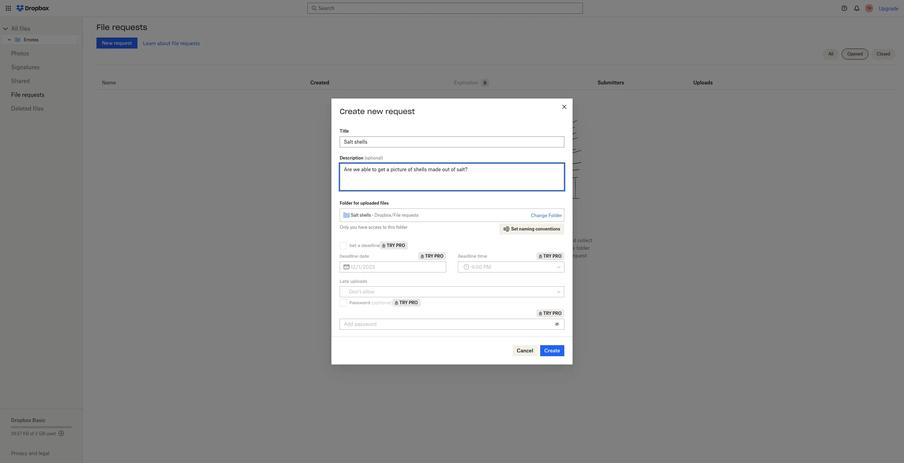 Task type: locate. For each thing, give the bounding box(es) containing it.
0 vertical spatial and
[[568, 238, 576, 243]]

them
[[406, 245, 417, 251]]

1 horizontal spatial you
[[408, 253, 417, 259]]

all up the photos
[[11, 25, 18, 32]]

0 vertical spatial from
[[500, 220, 519, 230]]

create right cancel
[[545, 348, 561, 354]]

a up the automatically
[[508, 238, 510, 243]]

folder inside create new request dialog
[[396, 225, 408, 230]]

try
[[387, 243, 395, 248], [425, 254, 434, 259], [544, 254, 552, 259], [400, 300, 408, 305], [544, 311, 552, 316]]

set left the naming
[[511, 227, 518, 232]]

None text field
[[351, 263, 442, 271]]

0 horizontal spatial create
[[340, 107, 365, 116]]

all inside button
[[829, 51, 834, 57]]

optional for password ( optional )
[[374, 300, 391, 305]]

1 vertical spatial (
[[372, 300, 374, 305]]

and inside request files from anyone, whether they have a dropbox account or not, and collect them in your dropbox. files will be automatically organized into a dropbox folder you choose. your privacy is important, so those who upload to your file request cannot access your dropbox account.
[[568, 238, 576, 243]]

( right description on the top left of page
[[365, 155, 366, 161]]

0 horizontal spatial from
[[434, 238, 444, 243]]

file requests up learn
[[97, 22, 147, 32]]

cancel button
[[513, 345, 538, 356]]

0 horizontal spatial you
[[350, 225, 357, 230]]

0 horizontal spatial to
[[383, 225, 387, 230]]

your up "choose."
[[424, 245, 434, 251]]

change folder button
[[531, 212, 562, 220]]

file requests up the deleted files in the left of the page
[[11, 91, 44, 98]]

1 horizontal spatial set
[[511, 227, 518, 232]]

deadline time
[[458, 254, 488, 259]]

all
[[11, 25, 18, 32], [829, 51, 834, 57]]

0 vertical spatial (
[[365, 155, 366, 161]]

0 horizontal spatial (
[[365, 155, 366, 161]]

date
[[360, 254, 369, 259]]

files inside request files from anyone, whether they have a dropbox account or not, and collect them in your dropbox. files will be automatically organized into a dropbox folder you choose. your privacy is important, so those who upload to your file request cannot access your dropbox account.
[[423, 238, 432, 243]]

organized
[[518, 245, 541, 251]]

signatures link
[[11, 60, 72, 74]]

set inside button
[[511, 227, 518, 232]]

(
[[365, 155, 366, 161], [372, 300, 374, 305]]

0 horizontal spatial and
[[29, 451, 37, 456]]

new
[[367, 107, 383, 116]]

access inside request files from anyone, whether they have a dropbox account or not, and collect them in your dropbox. files will be automatically organized into a dropbox folder you choose. your privacy is important, so those who upload to your file request cannot access your dropbox account.
[[472, 260, 487, 266]]

files up in
[[423, 238, 432, 243]]

folder up conventions
[[549, 213, 562, 218]]

0 vertical spatial folder
[[396, 225, 408, 230]]

all files
[[11, 25, 30, 32]]

0 vertical spatial folder
[[340, 201, 353, 206]]

set up deadline date
[[350, 243, 357, 248]]

0 vertical spatial you
[[350, 225, 357, 230]]

is
[[466, 253, 470, 259]]

learn
[[143, 40, 156, 46]]

1 vertical spatial all
[[829, 51, 834, 57]]

need something from someone?
[[432, 220, 563, 230]]

folder right this
[[396, 225, 408, 230]]

legal
[[39, 451, 50, 456]]

access down •
[[369, 225, 382, 230]]

have inside create new request dialog
[[358, 225, 368, 230]]

access inside create new request dialog
[[369, 225, 382, 230]]

Add password password field
[[344, 321, 552, 328]]

0 vertical spatial set
[[511, 227, 518, 232]]

file inside request files from anyone, whether they have a dropbox account or not, and collect them in your dropbox. files will be automatically organized into a dropbox folder you choose. your privacy is important, so those who upload to your file request cannot access your dropbox account.
[[562, 253, 569, 259]]

you right only
[[350, 225, 357, 230]]

a up deadline date
[[358, 243, 360, 248]]

deadline up cannot
[[458, 254, 477, 259]]

password
[[350, 300, 370, 305]]

to left this
[[383, 225, 387, 230]]

0 horizontal spatial set
[[350, 243, 357, 248]]

from for someone?
[[500, 220, 519, 230]]

1 vertical spatial folder
[[577, 245, 590, 251]]

1 vertical spatial have
[[496, 238, 506, 243]]

set
[[511, 227, 518, 232], [350, 243, 357, 248]]

1 horizontal spatial request
[[570, 253, 587, 259]]

)
[[382, 155, 383, 161], [391, 300, 393, 305]]

1 vertical spatial set
[[350, 243, 357, 248]]

request down 'collect'
[[570, 253, 587, 259]]

folder
[[340, 201, 353, 206], [549, 213, 562, 218]]

password ( optional )
[[350, 300, 393, 305]]

0 vertical spatial request
[[386, 107, 415, 116]]

files inside tree
[[20, 25, 30, 32]]

1 horizontal spatial your
[[489, 260, 499, 266]]

and
[[568, 238, 576, 243], [29, 451, 37, 456]]

0 horizontal spatial )
[[382, 155, 383, 161]]

all for all
[[829, 51, 834, 57]]

try pro
[[387, 243, 405, 248], [425, 254, 444, 259], [544, 254, 562, 259], [400, 300, 418, 305], [544, 311, 562, 316]]

pro
[[396, 243, 405, 248], [435, 254, 444, 259], [553, 254, 562, 259], [409, 300, 418, 305], [553, 311, 562, 316]]

from left the naming
[[500, 220, 519, 230]]

all files link
[[11, 23, 83, 34]]

1 vertical spatial create
[[545, 348, 561, 354]]

files for all files
[[20, 25, 30, 32]]

1 horizontal spatial (
[[372, 300, 374, 305]]

someone?
[[521, 220, 563, 230]]

row containing name
[[97, 68, 899, 90]]

description ( optional )
[[340, 155, 383, 161]]

upload
[[528, 253, 543, 259]]

row
[[97, 68, 899, 90]]

and right "not,"
[[568, 238, 576, 243]]

your
[[424, 245, 434, 251], [550, 253, 560, 259], [489, 260, 499, 266]]

salt shells • dropbox/file requests
[[351, 213, 419, 218]]

) right description on the top left of page
[[382, 155, 383, 161]]

photos
[[11, 50, 29, 57]]

1 vertical spatial from
[[434, 238, 444, 243]]

all for all files
[[11, 25, 18, 32]]

files up emotes
[[20, 25, 30, 32]]

to down into
[[545, 253, 549, 259]]

access down the time
[[472, 260, 487, 266]]

pro trial element
[[479, 79, 490, 87], [380, 242, 408, 250], [418, 252, 446, 260], [537, 252, 565, 260], [393, 299, 421, 307], [537, 310, 565, 318]]

0 horizontal spatial all
[[11, 25, 18, 32]]

1 horizontal spatial column header
[[694, 70, 721, 87]]

optional right password
[[374, 300, 391, 305]]

upgrade
[[879, 5, 899, 11]]

from up dropbox.
[[434, 238, 444, 243]]

have down shells
[[358, 225, 368, 230]]

from inside request files from anyone, whether they have a dropbox account or not, and collect them in your dropbox. files will be automatically organized into a dropbox folder you choose. your privacy is important, so those who upload to your file request cannot access your dropbox account.
[[434, 238, 444, 243]]

all left the opened
[[829, 51, 834, 57]]

1 horizontal spatial to
[[545, 253, 549, 259]]

all files tree
[[1, 23, 83, 45]]

0 vertical spatial all
[[11, 25, 18, 32]]

request
[[403, 238, 422, 243]]

have up the automatically
[[496, 238, 506, 243]]

folder for uploaded files
[[340, 201, 389, 206]]

all inside tree
[[11, 25, 18, 32]]

global header element
[[0, 0, 905, 17]]

) for password ( optional )
[[391, 300, 393, 305]]

and left legal
[[29, 451, 37, 456]]

files for deleted files
[[33, 105, 44, 112]]

requests
[[112, 22, 147, 32], [180, 40, 200, 46], [22, 91, 44, 98], [402, 213, 419, 218]]

you down them
[[408, 253, 417, 259]]

folder
[[396, 225, 408, 230], [577, 245, 590, 251]]

important,
[[471, 253, 495, 259]]

files inside create new request dialog
[[380, 201, 389, 206]]

change folder
[[531, 213, 562, 218]]

1 deadline from the left
[[340, 254, 358, 259]]

optional
[[366, 155, 382, 161], [374, 300, 391, 305]]

1 vertical spatial request
[[570, 253, 587, 259]]

1 horizontal spatial )
[[391, 300, 393, 305]]

file down "not,"
[[562, 253, 569, 259]]

set a deadline
[[350, 243, 380, 248]]

folder left "for"
[[340, 201, 353, 206]]

1 vertical spatial access
[[472, 260, 487, 266]]

1 horizontal spatial have
[[496, 238, 506, 243]]

1 horizontal spatial deadline
[[458, 254, 477, 259]]

1 horizontal spatial folder
[[577, 245, 590, 251]]

0 horizontal spatial deadline
[[340, 254, 358, 259]]

1 vertical spatial )
[[391, 300, 393, 305]]

signatures
[[11, 64, 40, 71]]

0 vertical spatial create
[[340, 107, 365, 116]]

0 horizontal spatial a
[[358, 243, 360, 248]]

a
[[508, 238, 510, 243], [358, 243, 360, 248], [552, 245, 555, 251]]

create up title
[[340, 107, 365, 116]]

1 vertical spatial and
[[29, 451, 37, 456]]

you
[[350, 225, 357, 230], [408, 253, 417, 259]]

1 horizontal spatial folder
[[549, 213, 562, 218]]

folder inside request files from anyone, whether they have a dropbox account or not, and collect them in your dropbox. files will be automatically organized into a dropbox folder you choose. your privacy is important, so those who upload to your file request cannot access your dropbox account.
[[577, 245, 590, 251]]

0 horizontal spatial column header
[[598, 70, 626, 87]]

column header
[[598, 70, 626, 87], [694, 70, 721, 87]]

0 vertical spatial file requests
[[97, 22, 147, 32]]

only you have access to this folder
[[340, 225, 408, 230]]

deadline left date
[[340, 254, 358, 259]]

basic
[[32, 418, 45, 423]]

1 horizontal spatial and
[[568, 238, 576, 243]]

1 horizontal spatial file
[[562, 253, 569, 259]]

cancel
[[517, 348, 534, 354]]

create new request dialog
[[332, 99, 573, 365]]

files up salt shells • dropbox/file requests
[[380, 201, 389, 206]]

description
[[340, 155, 364, 161]]

emotes link
[[14, 36, 76, 44]]

kb
[[23, 431, 29, 436]]

1 horizontal spatial file
[[97, 22, 110, 32]]

shared
[[11, 78, 30, 84]]

dropbox up organized
[[512, 238, 531, 243]]

2 horizontal spatial your
[[550, 253, 560, 259]]

dropbox
[[512, 238, 531, 243], [556, 245, 576, 251], [500, 260, 520, 266], [11, 418, 31, 423]]

0 horizontal spatial access
[[369, 225, 382, 230]]

deadline for deadline date
[[340, 254, 358, 259]]

your down so
[[489, 260, 499, 266]]

1 vertical spatial folder
[[549, 213, 562, 218]]

file
[[97, 22, 110, 32], [11, 91, 21, 98]]

files
[[20, 25, 30, 32], [33, 105, 44, 112], [380, 201, 389, 206], [423, 238, 432, 243]]

1 horizontal spatial access
[[472, 260, 487, 266]]

folder down 'collect'
[[577, 245, 590, 251]]

in
[[419, 245, 423, 251]]

1 vertical spatial you
[[408, 253, 417, 259]]

to inside request files from anyone, whether they have a dropbox account or not, and collect them in your dropbox. files will be automatically organized into a dropbox folder you choose. your privacy is important, so those who upload to your file request cannot access your dropbox account.
[[545, 253, 549, 259]]

files down file requests link
[[33, 105, 44, 112]]

privacy
[[448, 253, 464, 259]]

0 vertical spatial optional
[[366, 155, 382, 161]]

1 horizontal spatial from
[[500, 220, 519, 230]]

deadline for deadline time
[[458, 254, 477, 259]]

request right new at the top of page
[[386, 107, 415, 116]]

create new request
[[340, 107, 415, 116]]

create inside button
[[545, 348, 561, 354]]

deadline date
[[340, 254, 369, 259]]

to
[[383, 225, 387, 230], [545, 253, 549, 259]]

none text field inside create new request dialog
[[351, 263, 442, 271]]

1 vertical spatial optional
[[374, 300, 391, 305]]

a right into
[[552, 245, 555, 251]]

choose.
[[418, 253, 435, 259]]

0 vertical spatial to
[[383, 225, 387, 230]]

requests right dropbox/file
[[402, 213, 419, 218]]

1 vertical spatial file
[[562, 253, 569, 259]]

0 horizontal spatial your
[[424, 245, 434, 251]]

requests up the deleted files in the left of the page
[[22, 91, 44, 98]]

1 horizontal spatial create
[[545, 348, 561, 354]]

0 vertical spatial file
[[172, 40, 179, 46]]

0 horizontal spatial request
[[386, 107, 415, 116]]

your down into
[[550, 253, 560, 259]]

1 vertical spatial file requests
[[11, 91, 44, 98]]

28.57
[[11, 431, 22, 436]]

you inside request files from anyone, whether they have a dropbox account or not, and collect them in your dropbox. files will be automatically organized into a dropbox folder you choose. your privacy is important, so those who upload to your file request cannot access your dropbox account.
[[408, 253, 417, 259]]

used
[[46, 431, 56, 436]]

file right the about
[[172, 40, 179, 46]]

( for description
[[365, 155, 366, 161]]

from
[[500, 220, 519, 230], [434, 238, 444, 243]]

0 horizontal spatial have
[[358, 225, 368, 230]]

0 horizontal spatial file requests
[[11, 91, 44, 98]]

) right password
[[391, 300, 393, 305]]

get more space image
[[57, 430, 65, 438]]

shells
[[360, 213, 371, 218]]

( right password
[[372, 300, 374, 305]]

2 deadline from the left
[[458, 254, 477, 259]]

optional right description on the top left of page
[[366, 155, 382, 161]]

1 horizontal spatial all
[[829, 51, 834, 57]]

1 horizontal spatial file requests
[[97, 22, 147, 32]]

for
[[354, 201, 359, 206]]

1 vertical spatial to
[[545, 253, 549, 259]]

0 vertical spatial have
[[358, 225, 368, 230]]

0 horizontal spatial folder
[[396, 225, 408, 230]]

dropbox up 28.57
[[11, 418, 31, 423]]

dropbox down those
[[500, 260, 520, 266]]

collect
[[578, 238, 593, 243]]

0 vertical spatial access
[[369, 225, 382, 230]]

0 horizontal spatial folder
[[340, 201, 353, 206]]

dropbox basic
[[11, 418, 45, 423]]

deadline
[[340, 254, 358, 259], [458, 254, 477, 259]]

0 horizontal spatial file
[[11, 91, 21, 98]]

0 vertical spatial )
[[382, 155, 383, 161]]

created
[[310, 80, 330, 86]]



Task type: describe. For each thing, give the bounding box(es) containing it.
set naming conventions button
[[500, 224, 565, 235]]

be
[[479, 245, 485, 251]]

2 horizontal spatial a
[[552, 245, 555, 251]]

set naming conventions
[[511, 227, 561, 232]]

opened button
[[842, 49, 869, 60]]

dropbox logo - go to the homepage image
[[14, 3, 51, 14]]

set for set naming conventions
[[511, 227, 518, 232]]

optional for description ( optional )
[[366, 155, 382, 161]]

privacy and legal link
[[11, 451, 83, 456]]

this
[[388, 225, 395, 230]]

folder inside button
[[549, 213, 562, 218]]

automatically
[[486, 245, 517, 251]]

request inside dialog
[[386, 107, 415, 116]]

opened
[[848, 51, 864, 57]]

dropbox/file
[[375, 213, 401, 218]]

requests inside file requests link
[[22, 91, 44, 98]]

deleted files link
[[11, 102, 72, 115]]

uploaded
[[360, 201, 379, 206]]

or
[[552, 238, 557, 243]]

all button
[[823, 49, 840, 60]]

learn about file requests
[[143, 40, 200, 46]]

Title text field
[[344, 138, 561, 146]]

2 vertical spatial your
[[489, 260, 499, 266]]

files for request files from anyone, whether they have a dropbox account or not, and collect them in your dropbox. files will be automatically organized into a dropbox folder you choose. your privacy is important, so those who upload to your file request cannot access your dropbox account.
[[423, 238, 432, 243]]

set for set a deadline
[[350, 243, 357, 248]]

cannot
[[455, 260, 471, 266]]

create for create new request
[[340, 107, 365, 116]]

request files from anyone, whether they have a dropbox account or not, and collect them in your dropbox. files will be automatically organized into a dropbox folder you choose. your privacy is important, so those who upload to your file request cannot access your dropbox account.
[[403, 238, 593, 266]]

2
[[35, 431, 38, 436]]

privacy and legal
[[11, 451, 50, 456]]

title
[[340, 129, 349, 134]]

dropbox down "not,"
[[556, 245, 576, 251]]

0 vertical spatial file
[[97, 22, 110, 32]]

change
[[531, 213, 548, 218]]

whether
[[465, 238, 483, 243]]

( for password
[[372, 300, 374, 305]]

not,
[[558, 238, 567, 243]]

about
[[157, 40, 171, 46]]

requests right the about
[[180, 40, 200, 46]]

conventions
[[536, 227, 561, 232]]

from for anyone,
[[434, 238, 444, 243]]

have inside request files from anyone, whether they have a dropbox account or not, and collect them in your dropbox. files will be automatically organized into a dropbox folder you choose. your privacy is important, so those who upload to your file request cannot access your dropbox account.
[[496, 238, 506, 243]]

a inside dialog
[[358, 243, 360, 248]]

create button
[[541, 345, 565, 356]]

who
[[517, 253, 526, 259]]

closed
[[877, 51, 891, 57]]

of
[[30, 431, 34, 436]]

) for description ( optional )
[[382, 155, 383, 161]]

create for create
[[545, 348, 561, 354]]

requests up learn
[[112, 22, 147, 32]]

anyone,
[[446, 238, 463, 243]]

late uploads
[[340, 279, 368, 284]]

will
[[470, 245, 478, 251]]

to inside create new request dialog
[[383, 225, 387, 230]]

only
[[340, 225, 349, 230]]

file requests link
[[11, 88, 72, 102]]

Add any extra details about the request text field
[[340, 163, 565, 191]]

naming
[[519, 227, 535, 232]]

deadline
[[362, 243, 380, 248]]

request inside request files from anyone, whether they have a dropbox account or not, and collect them in your dropbox. files will be automatically organized into a dropbox folder you choose. your privacy is important, so those who upload to your file request cannot access your dropbox account.
[[570, 253, 587, 259]]

uploads
[[351, 279, 368, 284]]

•
[[372, 213, 374, 218]]

deleted
[[11, 105, 31, 112]]

account
[[532, 238, 551, 243]]

1 vertical spatial file
[[11, 91, 21, 98]]

1 column header from the left
[[598, 70, 626, 87]]

learn about file requests link
[[143, 40, 200, 46]]

privacy
[[11, 451, 27, 456]]

1 horizontal spatial a
[[508, 238, 510, 243]]

1 vertical spatial your
[[550, 253, 560, 259]]

you inside create new request dialog
[[350, 225, 357, 230]]

late
[[340, 279, 349, 284]]

salt
[[351, 213, 359, 218]]

0 vertical spatial your
[[424, 245, 434, 251]]

files
[[458, 245, 468, 251]]

requests inside create new request dialog
[[402, 213, 419, 218]]

created button
[[310, 79, 330, 87]]

into
[[542, 245, 551, 251]]

something
[[455, 220, 497, 230]]

gb
[[39, 431, 45, 436]]

0 horizontal spatial file
[[172, 40, 179, 46]]

time
[[478, 254, 488, 259]]

your
[[436, 253, 447, 259]]

closed button
[[872, 49, 896, 60]]

name
[[102, 80, 116, 86]]

28.57 kb of 2 gb used
[[11, 431, 56, 436]]

emotes
[[24, 37, 39, 42]]

so
[[496, 253, 501, 259]]

account.
[[521, 260, 541, 266]]

those
[[503, 253, 515, 259]]

dropbox.
[[436, 245, 456, 251]]

they
[[485, 238, 494, 243]]

shared link
[[11, 74, 72, 88]]

need
[[432, 220, 453, 230]]

upgrade link
[[879, 5, 899, 11]]

photos link
[[11, 47, 72, 60]]

2 column header from the left
[[694, 70, 721, 87]]



Task type: vqa. For each thing, say whether or not it's contained in the screenshot.
) to the left
yes



